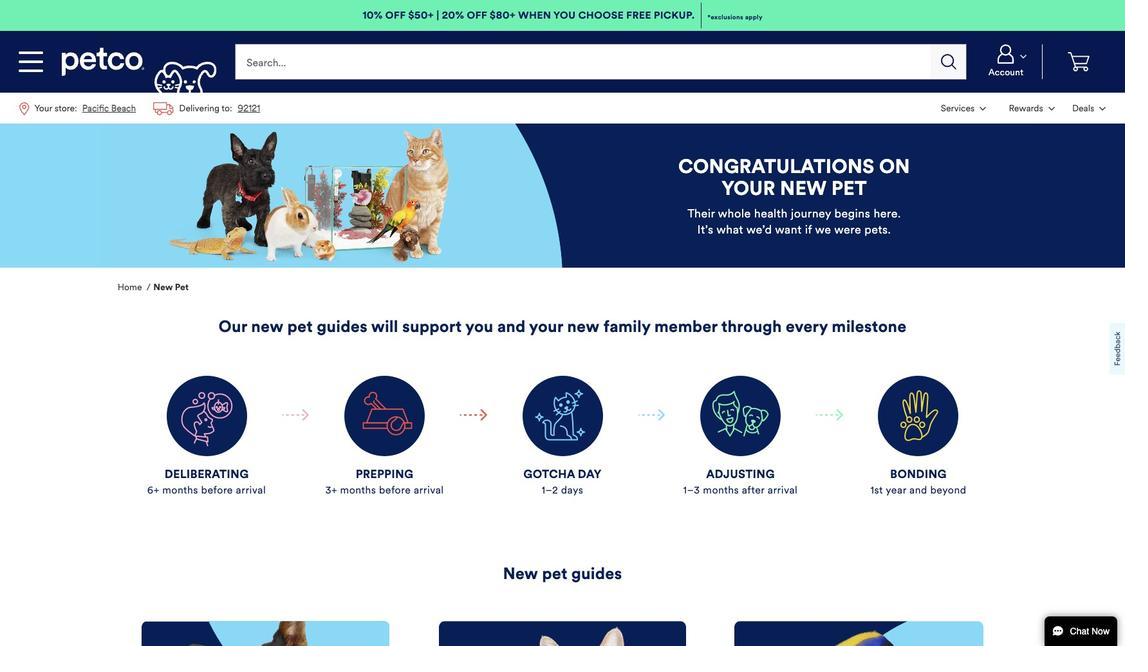 Task type: vqa. For each thing, say whether or not it's contained in the screenshot.
was associated with $27.99
no



Task type: locate. For each thing, give the bounding box(es) containing it.
0 vertical spatial and
[[498, 320, 526, 336]]

want
[[775, 225, 802, 237]]

home
[[118, 282, 142, 293]]

deliberating 6+ months before arrival
[[147, 469, 266, 496]]

1 arrival from the left
[[236, 486, 266, 496]]

months for deliberating
[[162, 486, 198, 496]]

you right support
[[466, 320, 494, 336]]

arrival for adjusting
[[768, 486, 798, 496]]

you
[[554, 9, 576, 21], [466, 320, 494, 336]]

0 horizontal spatial and
[[498, 320, 526, 336]]

3 months from the left
[[703, 486, 739, 496]]

and
[[498, 320, 526, 336], [910, 486, 928, 496]]

months
[[162, 486, 198, 496], [340, 486, 376, 496], [703, 486, 739, 496]]

2 before from the left
[[379, 486, 411, 496]]

months inside adjusting 1–3 months after arrival
[[703, 486, 739, 496]]

months inside deliberating 6+ months before arrival
[[162, 486, 198, 496]]

1 months from the left
[[162, 486, 198, 496]]

1 horizontal spatial new
[[503, 567, 538, 583]]

arrival inside prepping 3+ months before arrival
[[414, 486, 444, 496]]

arrival inside adjusting 1–3 months after arrival
[[768, 486, 798, 496]]

every
[[786, 320, 828, 336]]

2 horizontal spatial arrival
[[768, 486, 798, 496]]

will
[[371, 320, 398, 336]]

new pet
[[153, 282, 189, 293]]

1 vertical spatial you
[[466, 320, 494, 336]]

0 horizontal spatial new
[[251, 320, 284, 336]]

before down deliberating
[[201, 486, 233, 496]]

day
[[578, 469, 602, 481]]

2 arrival from the left
[[414, 486, 444, 496]]

journey
[[791, 209, 832, 221]]

2 list from the left
[[933, 93, 1115, 124]]

1 horizontal spatial off
[[467, 9, 487, 21]]

congratulations on your new pet
[[679, 158, 911, 200]]

arrival for prepping
[[414, 486, 444, 496]]

year
[[886, 486, 907, 496]]

bonding
[[891, 469, 947, 481]]

0 horizontal spatial new
[[153, 282, 173, 293]]

0 horizontal spatial pet
[[288, 320, 313, 336]]

off
[[385, 9, 406, 21], [467, 9, 487, 21]]

before down prepping
[[379, 486, 411, 496]]

what
[[717, 225, 744, 237]]

1 horizontal spatial you
[[554, 9, 576, 21]]

pets.
[[865, 225, 891, 237]]

pet
[[288, 320, 313, 336], [542, 567, 568, 583]]

you right "when"
[[554, 9, 576, 21]]

new right the our on the left of page
[[251, 320, 284, 336]]

0 horizontal spatial months
[[162, 486, 198, 496]]

20%
[[442, 9, 464, 21]]

and left your
[[498, 320, 526, 336]]

through
[[722, 320, 782, 336]]

when
[[518, 9, 551, 21]]

0 horizontal spatial you
[[466, 320, 494, 336]]

list
[[10, 93, 269, 124], [933, 93, 1115, 124]]

carat down icon 13 image
[[1021, 55, 1027, 59], [980, 107, 987, 111], [1049, 107, 1055, 111], [1100, 107, 1107, 111]]

off right 10%
[[385, 9, 406, 21]]

pet
[[175, 282, 189, 293]]

guides
[[317, 320, 368, 336], [572, 567, 622, 583]]

months for adjusting
[[703, 486, 739, 496]]

new for new pet
[[153, 282, 173, 293]]

arrival inside deliberating 6+ months before arrival
[[236, 486, 266, 496]]

months right 3+
[[340, 486, 376, 496]]

0 horizontal spatial before
[[201, 486, 233, 496]]

1 horizontal spatial list
[[933, 93, 1115, 124]]

1 horizontal spatial before
[[379, 486, 411, 496]]

0 horizontal spatial guides
[[317, 320, 368, 336]]

carat down icon 13 button
[[976, 44, 1037, 79], [934, 94, 994, 122], [997, 94, 1063, 122], [1065, 94, 1114, 122]]

arrival for deliberating
[[236, 486, 266, 496]]

begins
[[835, 209, 871, 221]]

1 horizontal spatial pet
[[542, 567, 568, 583]]

1 horizontal spatial new
[[567, 320, 600, 336]]

before inside deliberating 6+ months before arrival
[[201, 486, 233, 496]]

1 vertical spatial new
[[503, 567, 538, 583]]

1 horizontal spatial and
[[910, 486, 928, 496]]

off right '20%'
[[467, 9, 487, 21]]

0 horizontal spatial list
[[10, 93, 269, 124]]

1 vertical spatial and
[[910, 486, 928, 496]]

months right 6+
[[162, 486, 198, 496]]

1 off from the left
[[385, 9, 406, 21]]

arrival
[[236, 486, 266, 496], [414, 486, 444, 496], [768, 486, 798, 496]]

months down adjusting
[[703, 486, 739, 496]]

before
[[201, 486, 233, 496], [379, 486, 411, 496]]

6+
[[147, 486, 159, 496]]

*exclusions
[[708, 13, 744, 21]]

and down bonding
[[910, 486, 928, 496]]

2 horizontal spatial months
[[703, 486, 739, 496]]

on
[[880, 158, 911, 178]]

our new pet guides will support you and your new family member through every milestone
[[219, 320, 907, 336]]

before inside prepping 3+ months before arrival
[[379, 486, 411, 496]]

milestone
[[832, 320, 907, 336]]

0 horizontal spatial off
[[385, 9, 406, 21]]

0 vertical spatial you
[[554, 9, 576, 21]]

it's
[[698, 225, 714, 237]]

member
[[655, 320, 718, 336]]

months for prepping
[[340, 486, 376, 496]]

1 horizontal spatial arrival
[[414, 486, 444, 496]]

3 arrival from the left
[[768, 486, 798, 496]]

0 vertical spatial pet
[[288, 320, 313, 336]]

new right your
[[567, 320, 600, 336]]

1 before from the left
[[201, 486, 233, 496]]

we
[[815, 225, 832, 237]]

gotcha
[[524, 469, 575, 481]]

whole
[[718, 209, 751, 221]]

1 horizontal spatial guides
[[572, 567, 622, 583]]

1 horizontal spatial months
[[340, 486, 376, 496]]

pickup.
[[654, 9, 695, 21]]

0 vertical spatial new
[[153, 282, 173, 293]]

gotcha day 1–2 days
[[524, 469, 602, 496]]

$50+
[[408, 9, 434, 21]]

your
[[722, 180, 776, 200]]

2 months from the left
[[340, 486, 376, 496]]

we'd
[[747, 225, 772, 237]]

1–3
[[684, 486, 700, 496]]

months inside prepping 3+ months before arrival
[[340, 486, 376, 496]]

1–2
[[542, 486, 558, 496]]

were
[[835, 225, 862, 237]]

0 horizontal spatial arrival
[[236, 486, 266, 496]]

0 vertical spatial guides
[[317, 320, 368, 336]]

new
[[251, 320, 284, 336], [567, 320, 600, 336]]

new
[[153, 282, 173, 293], [503, 567, 538, 583]]



Task type: describe. For each thing, give the bounding box(es) containing it.
$80+
[[490, 9, 516, 21]]

health
[[755, 209, 788, 221]]

support
[[402, 320, 462, 336]]

1 new from the left
[[251, 320, 284, 336]]

1st
[[871, 486, 883, 496]]

|
[[437, 9, 439, 21]]

free
[[627, 9, 651, 21]]

Search search field
[[235, 44, 931, 80]]

here.
[[874, 209, 901, 221]]

prepping 3+ months before arrival
[[325, 469, 444, 496]]

after
[[742, 486, 765, 496]]

before for deliberating
[[201, 486, 233, 496]]

3+
[[325, 486, 337, 496]]

their
[[688, 209, 715, 221]]

*exclusions apply
[[708, 13, 763, 21]]

apply
[[745, 13, 763, 21]]

new pet guides
[[503, 567, 622, 583]]

deliberating
[[165, 469, 249, 481]]

if
[[805, 225, 812, 237]]

2 new from the left
[[567, 320, 600, 336]]

our
[[219, 320, 247, 336]]

bonding 1st year and beyond
[[871, 469, 967, 496]]

beyond
[[931, 486, 967, 496]]

your
[[529, 320, 564, 336]]

days
[[561, 486, 584, 496]]

1 list from the left
[[10, 93, 269, 124]]

adjusting
[[707, 469, 775, 481]]

pet
[[832, 180, 867, 200]]

2 off from the left
[[467, 9, 487, 21]]

1 vertical spatial guides
[[572, 567, 622, 583]]

their whole health journey begins here. it's what we'd want if we were pets.
[[688, 209, 901, 237]]

1 vertical spatial pet
[[542, 567, 568, 583]]

congratulations
[[679, 158, 875, 178]]

10%
[[363, 9, 383, 21]]

new for new pet guides
[[503, 567, 538, 583]]

home link
[[118, 282, 151, 295]]

before for prepping
[[379, 486, 411, 496]]

prepping
[[356, 469, 414, 481]]

family
[[604, 320, 651, 336]]

choose
[[579, 9, 624, 21]]

search image
[[941, 54, 957, 70]]

10% off $50+ | 20% off $80+ when you choose free pickup.
[[363, 9, 695, 21]]

and inside bonding 1st year and beyond
[[910, 486, 928, 496]]

adjusting 1–3 months after arrival
[[684, 469, 798, 496]]

new
[[780, 180, 827, 200]]



